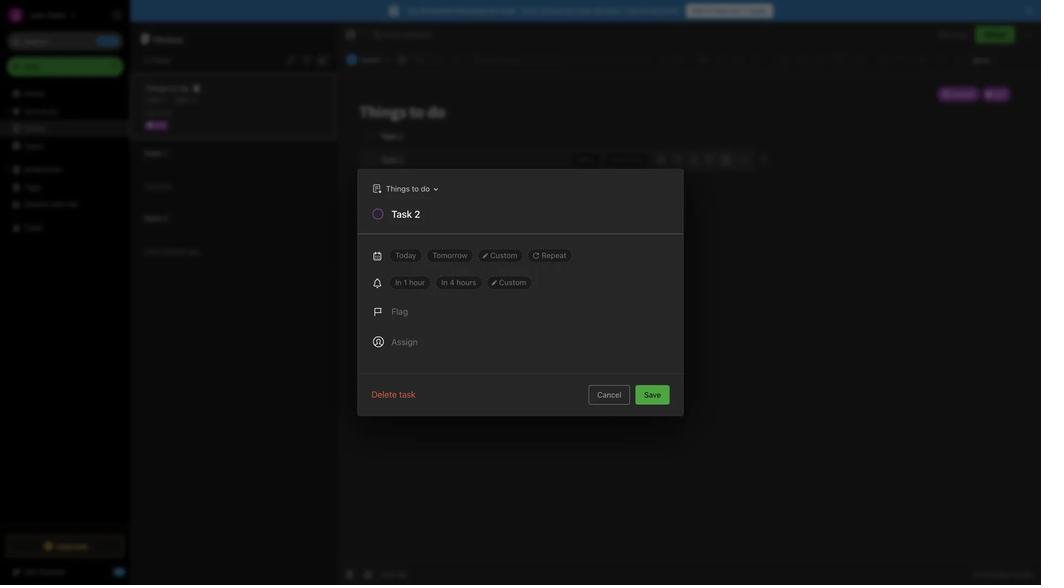 Task type: locate. For each thing, give the bounding box(es) containing it.
1 horizontal spatial cancel
[[625, 6, 649, 15]]

cancel left save
[[598, 391, 622, 400]]

for inside button
[[731, 6, 742, 15]]

add tag image
[[362, 569, 375, 582]]

0 vertical spatial note
[[144, 149, 162, 158]]

font color image
[[667, 52, 694, 67]]

1 vertical spatial things
[[386, 184, 410, 193]]

do
[[180, 84, 189, 93], [421, 184, 430, 193]]

in
[[396, 278, 402, 287], [442, 278, 448, 287]]

1
[[162, 95, 166, 104], [164, 149, 167, 158], [404, 278, 407, 287]]

for left free:
[[488, 6, 498, 15]]

0 horizontal spatial task
[[144, 95, 160, 104]]

0 vertical spatial things to do
[[144, 84, 189, 93]]

tasks button
[[0, 137, 130, 155]]

Enter task text field
[[391, 208, 671, 226]]

home link
[[0, 85, 130, 103]]

for for free:
[[488, 6, 498, 15]]

get
[[693, 6, 706, 15]]

delete
[[372, 390, 397, 400]]

1 horizontal spatial to
[[412, 184, 419, 193]]

2 vertical spatial 1
[[404, 278, 407, 287]]

things to do button
[[367, 181, 442, 197], [370, 181, 442, 197]]

custom for in 4 hours
[[499, 278, 527, 287]]

notes
[[150, 56, 170, 65]]

1 inside "button"
[[404, 278, 407, 287]]

first notebook
[[384, 30, 432, 39]]

custom right hours
[[499, 278, 527, 287]]

None search field
[[14, 31, 116, 51]]

0 vertical spatial 2
[[191, 95, 196, 104]]

tomorrow button
[[427, 249, 474, 263]]

1 vertical spatial just now
[[144, 183, 172, 191]]

0 horizontal spatial for
[[488, 6, 498, 15]]

1 vertical spatial 2
[[164, 214, 168, 223]]

your
[[576, 6, 592, 15]]

1 vertical spatial now
[[159, 183, 172, 191]]

0 vertical spatial just
[[144, 109, 157, 117]]

1 horizontal spatial notes
[[154, 33, 183, 45]]

now
[[159, 109, 172, 117], [159, 183, 172, 191]]

0 vertical spatial 1
[[162, 95, 166, 104]]

1 horizontal spatial 2
[[191, 95, 196, 104]]

get it free for 7 days button
[[686, 4, 774, 18]]

custom button
[[478, 249, 524, 263], [487, 276, 532, 290]]

2 note from the top
[[144, 214, 162, 223]]

things to do
[[144, 84, 189, 93], [386, 184, 430, 193]]

to
[[171, 84, 178, 93], [412, 184, 419, 193]]

1 vertical spatial custom
[[499, 278, 527, 287]]

1 things to do button from the left
[[367, 181, 442, 197]]

Go to note or move task field
[[367, 181, 442, 197]]

to inside button
[[412, 184, 419, 193]]

2 now from the top
[[159, 183, 172, 191]]

now up note 2
[[159, 183, 172, 191]]

2 in from the left
[[442, 278, 448, 287]]

things
[[144, 84, 169, 93], [386, 184, 410, 193]]

1 vertical spatial do
[[421, 184, 430, 193]]

for left the 7 at top
[[731, 6, 742, 15]]

just now up note 2
[[144, 183, 172, 191]]

note window element
[[337, 22, 1042, 586]]

note up few
[[144, 214, 162, 223]]

note down 0/2
[[144, 149, 162, 158]]

0 vertical spatial to
[[171, 84, 178, 93]]

7
[[744, 6, 748, 15]]

1 just from the top
[[144, 109, 157, 117]]

custom button down enter task text field
[[478, 249, 524, 263]]

0 vertical spatial just now
[[144, 109, 172, 117]]

all
[[974, 571, 982, 579]]

1 horizontal spatial for
[[731, 6, 742, 15]]

1 left hour
[[404, 278, 407, 287]]

0 horizontal spatial cancel
[[598, 391, 622, 400]]

upgrade button
[[7, 536, 124, 558]]

2 up a few minutes ago
[[164, 214, 168, 223]]

2 right -
[[191, 95, 196, 104]]

1 vertical spatial custom button
[[487, 276, 532, 290]]

1 in from the left
[[396, 278, 402, 287]]

0 vertical spatial do
[[180, 84, 189, 93]]

notes inside tree
[[24, 124, 45, 133]]

in left 4
[[442, 278, 448, 287]]

task left -
[[144, 95, 160, 104]]

tags
[[24, 183, 41, 192]]

1 for task
[[162, 95, 166, 104]]

note
[[144, 149, 162, 158], [144, 214, 162, 223]]

1 vertical spatial things to do
[[386, 184, 430, 193]]

across
[[541, 6, 565, 15]]

0 horizontal spatial in
[[396, 278, 402, 287]]

cancel right devices.
[[625, 6, 649, 15]]

1 for from the left
[[488, 6, 498, 15]]

0 horizontal spatial things
[[144, 84, 169, 93]]

today
[[396, 251, 417, 260]]

hours
[[457, 278, 477, 287]]

0 vertical spatial now
[[159, 109, 172, 117]]

1 vertical spatial just
[[144, 183, 157, 191]]

1 vertical spatial 1
[[164, 149, 167, 158]]

task
[[144, 95, 160, 104], [173, 95, 189, 104]]

trash
[[24, 224, 43, 233]]

in inside "button"
[[396, 278, 402, 287]]

cancel
[[625, 6, 649, 15], [598, 391, 622, 400]]

0 vertical spatial custom button
[[478, 249, 524, 263]]

1 vertical spatial to
[[412, 184, 419, 193]]

2 just now from the top
[[144, 183, 172, 191]]

heading level image
[[526, 52, 582, 67]]

upgrade
[[56, 542, 88, 551]]

alignment image
[[850, 52, 877, 67]]

1 vertical spatial cancel
[[598, 391, 622, 400]]

0 horizontal spatial to
[[171, 84, 178, 93]]

1 down 0/2
[[164, 149, 167, 158]]

it
[[708, 6, 713, 15]]

tags button
[[0, 178, 130, 196]]

few
[[150, 248, 161, 256]]

notebooks
[[24, 165, 62, 174]]

1 horizontal spatial things to do
[[386, 184, 430, 193]]

1 horizontal spatial do
[[421, 184, 430, 193]]

today button
[[390, 249, 422, 263]]

delete task
[[372, 390, 416, 400]]

1 horizontal spatial task
[[173, 95, 189, 104]]

just now
[[144, 109, 172, 117], [144, 183, 172, 191]]

custom left repeat button
[[491, 251, 518, 260]]

1 vertical spatial notes
[[24, 124, 45, 133]]

just up note 2
[[144, 183, 157, 191]]

1 horizontal spatial in
[[442, 278, 448, 287]]

2 for from the left
[[731, 6, 742, 15]]

flag button
[[367, 299, 415, 325]]

custom button right hours
[[487, 276, 532, 290]]

just
[[144, 109, 157, 117], [144, 183, 157, 191]]

shared with me link
[[0, 196, 130, 213]]

0 horizontal spatial notes
[[24, 124, 45, 133]]

with
[[51, 200, 65, 209]]

for for 7
[[731, 6, 742, 15]]

1 just now from the top
[[144, 109, 172, 117]]

assign
[[392, 337, 418, 348]]

note 2
[[144, 214, 168, 223]]

2
[[191, 95, 196, 104], [164, 214, 168, 223]]

font family image
[[584, 52, 635, 67]]

first notebook button
[[370, 27, 436, 42]]

in for in 1 hour
[[396, 278, 402, 287]]

custom
[[491, 251, 518, 260], [499, 278, 527, 287]]

1 horizontal spatial things
[[386, 184, 410, 193]]

task right -
[[173, 95, 189, 104]]

2 just from the top
[[144, 183, 157, 191]]

0 vertical spatial custom
[[491, 251, 518, 260]]

just now up 0/2
[[144, 109, 172, 117]]

free
[[715, 6, 729, 15]]

note for note 1
[[144, 149, 162, 158]]

for
[[488, 6, 498, 15], [731, 6, 742, 15]]

in inside button
[[442, 278, 448, 287]]

notes up tasks
[[24, 124, 45, 133]]

in 1 hour button
[[390, 276, 431, 290]]

just up 0/2
[[144, 109, 157, 117]]

1 task from the left
[[144, 95, 160, 104]]

notes up notes in the left top of the page
[[154, 33, 183, 45]]

1 left -
[[162, 95, 166, 104]]

tree
[[0, 85, 130, 526]]

1 vertical spatial note
[[144, 214, 162, 223]]

1 for in
[[404, 278, 407, 287]]

task image
[[394, 52, 410, 67]]

notebooks link
[[0, 161, 130, 178]]

in left hour
[[396, 278, 402, 287]]

1 note from the top
[[144, 149, 162, 158]]

now up 0/2
[[159, 109, 172, 117]]



Task type: describe. For each thing, give the bounding box(es) containing it.
font size image
[[637, 52, 665, 67]]

shared
[[24, 200, 49, 209]]

changes
[[984, 571, 1012, 579]]

2 task from the left
[[173, 95, 189, 104]]

3 notes
[[143, 56, 170, 65]]

repeat button
[[528, 249, 573, 263]]

you
[[955, 31, 967, 39]]

sync
[[522, 6, 539, 15]]

tomorrow
[[433, 251, 468, 260]]

me
[[67, 200, 78, 209]]

first
[[384, 30, 398, 39]]

0 horizontal spatial things to do
[[144, 84, 189, 93]]

0 vertical spatial notes
[[154, 33, 183, 45]]

save
[[645, 391, 661, 400]]

repeat
[[542, 251, 567, 260]]

-
[[168, 95, 171, 104]]

only you
[[939, 31, 967, 39]]

share
[[985, 30, 1006, 39]]

shortcuts
[[24, 107, 58, 116]]

expand note image
[[345, 28, 358, 41]]

0 horizontal spatial do
[[180, 84, 189, 93]]

4
[[450, 278, 455, 287]]

hour
[[409, 278, 425, 287]]

try evernote personal for free: sync across all your devices. cancel anytime.
[[407, 6, 681, 15]]

tree containing home
[[0, 85, 130, 526]]

3
[[143, 56, 148, 65]]

1 for note
[[164, 149, 167, 158]]

a
[[144, 248, 148, 256]]

evernote
[[421, 6, 453, 15]]

days
[[750, 6, 767, 15]]

do inside button
[[421, 184, 430, 193]]

only
[[939, 31, 954, 39]]

things inside button
[[386, 184, 410, 193]]

all
[[567, 6, 574, 15]]

in 1 hour
[[396, 278, 425, 287]]

all changes saved
[[974, 571, 1033, 579]]

things to do inside button
[[386, 184, 430, 193]]

note 1
[[144, 149, 167, 158]]

get it free for 7 days
[[693, 6, 767, 15]]

task 1 - task 2
[[144, 95, 196, 104]]

more image
[[970, 52, 1003, 67]]

1 now from the top
[[159, 109, 172, 117]]

delete task link
[[372, 388, 416, 401]]

notes link
[[0, 120, 130, 137]]

saved
[[1014, 571, 1033, 579]]

custom button for tomorrow
[[478, 249, 524, 263]]

in 4 hours button
[[436, 276, 483, 290]]

highlight image
[[747, 52, 773, 67]]

save button
[[636, 386, 670, 405]]

Search text field
[[14, 31, 116, 51]]

2 things to do button from the left
[[370, 181, 442, 197]]

custom for tomorrow
[[491, 251, 518, 260]]

in 4 hours
[[442, 278, 477, 287]]

notebook
[[400, 30, 432, 39]]

cancel button
[[589, 386, 630, 405]]

share button
[[976, 26, 1016, 43]]

minutes
[[163, 248, 187, 256]]

ago
[[189, 248, 200, 256]]

expand notebooks image
[[3, 165, 11, 174]]

add a reminder image
[[343, 569, 356, 582]]

a few minutes ago
[[144, 248, 200, 256]]

anytime.
[[651, 6, 681, 15]]

personal
[[455, 6, 486, 15]]

new button
[[7, 57, 124, 76]]

task
[[399, 390, 416, 400]]

flag
[[392, 307, 408, 317]]

0 horizontal spatial 2
[[164, 214, 168, 223]]

assign button
[[367, 329, 424, 355]]

in for in 4 hours
[[442, 278, 448, 287]]

Note Editor text field
[[337, 74, 1042, 564]]

trash link
[[0, 220, 130, 237]]

devices.
[[594, 6, 623, 15]]

free:
[[500, 6, 518, 15]]

note for note 2
[[144, 214, 162, 223]]

try
[[407, 6, 419, 15]]

insert image
[[344, 52, 393, 67]]

cancel inside button
[[598, 391, 622, 400]]

0 vertical spatial cancel
[[625, 6, 649, 15]]

0/2
[[156, 121, 166, 129]]

tasks
[[24, 141, 44, 150]]

settings image
[[111, 9, 124, 22]]

shortcuts button
[[0, 103, 130, 120]]

home
[[24, 89, 45, 98]]

new
[[24, 62, 39, 71]]

0 vertical spatial things
[[144, 84, 169, 93]]

custom button for in 4 hours
[[487, 276, 532, 290]]

shared with me
[[24, 200, 78, 209]]



Task type: vqa. For each thing, say whether or not it's contained in the screenshot.
ME at the top left
yes



